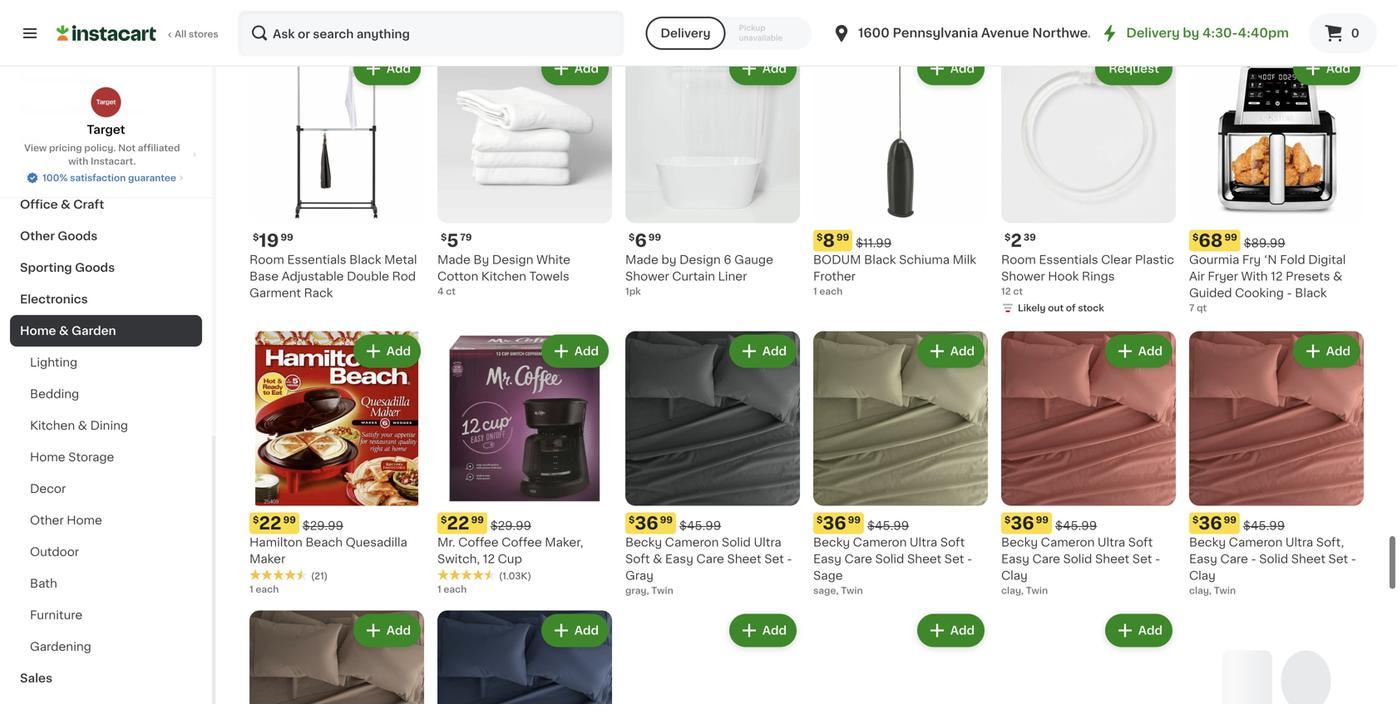 Task type: locate. For each thing, give the bounding box(es) containing it.
cameron inside becky cameron ultra soft easy care solid sheet set - sage sage, twin
[[853, 495, 907, 506]]

ultra inside becky cameron ultra soft, easy care - solid sheet set - clay clay, twin
[[1286, 495, 1314, 506]]

0 horizontal spatial 1 each
[[250, 543, 279, 552]]

1 horizontal spatial black
[[864, 212, 896, 223]]

1 horizontal spatial 22
[[447, 472, 470, 490]]

2 room from the left
[[1002, 212, 1036, 223]]

soft
[[941, 495, 965, 506], [1129, 495, 1153, 506], [626, 511, 650, 523]]

$22.99 original price: $29.99 element for quesadilla
[[250, 470, 424, 492]]

$45.99 up becky cameron ultra soft easy care solid sheet set - clay clay, twin
[[1056, 478, 1097, 490]]

schiuma
[[899, 212, 950, 223]]

care inside becky cameron ultra soft, easy care - solid sheet set - clay clay, twin
[[1221, 511, 1248, 523]]

4 $45.99 from the left
[[1244, 478, 1285, 490]]

$29.99 for coffee
[[491, 478, 532, 490]]

shower
[[626, 228, 669, 240], [1002, 228, 1045, 240]]

3 add from the left
[[951, 20, 975, 32]]

$22.99 original price: $29.99 element up mr. coffee coffee maker, switch, 12 cup
[[438, 470, 612, 492]]

1 36 from the left
[[635, 472, 659, 490]]

becky for becky cameron solid ultra soft & easy care sheet set - gray
[[626, 495, 662, 506]]

1 add from the left
[[387, 20, 411, 32]]

design
[[492, 212, 534, 223], [680, 212, 721, 223]]

$ 22 99 for mr.
[[441, 472, 484, 490]]

service type group
[[646, 17, 812, 50]]

1 $22.99 original price: $29.99 element from the left
[[250, 470, 424, 492]]

soft inside becky cameron ultra soft easy care solid sheet set - clay clay, twin
[[1129, 495, 1153, 506]]

3 ultra from the left
[[1098, 495, 1126, 506]]

1 horizontal spatial 1
[[438, 543, 441, 552]]

0 horizontal spatial black
[[350, 212, 381, 223]]

switch,
[[438, 511, 480, 523]]

1 easy from the left
[[665, 511, 694, 523]]

fold
[[1280, 212, 1306, 223]]

by
[[474, 212, 489, 223]]

1
[[814, 245, 817, 254], [250, 543, 253, 552], [438, 543, 441, 552]]

2 1 each from the left
[[438, 543, 467, 552]]

by inside made by design 6 gauge shower curtain liner 1pk
[[662, 212, 677, 223]]

3 $36.99 original price: $45.99 element from the left
[[1002, 470, 1176, 492]]

ct up likely
[[1013, 245, 1023, 254]]

1 horizontal spatial 6
[[724, 212, 732, 223]]

coffee up switch,
[[458, 495, 499, 506]]

each for mr. coffee coffee maker, switch, 12 cup
[[444, 543, 467, 552]]

None search field
[[238, 10, 624, 57]]

care for becky cameron ultra soft easy care solid sheet set - sage
[[845, 511, 872, 523]]

mr.
[[438, 495, 455, 506]]

1 vertical spatial by
[[662, 212, 677, 223]]

& left craft
[[61, 199, 70, 210]]

target
[[87, 124, 125, 136]]

2 essentials from the left
[[1039, 212, 1099, 223]]

0 horizontal spatial design
[[492, 212, 534, 223]]

1 $45.99 from the left
[[680, 478, 721, 490]]

6
[[635, 190, 647, 207], [724, 212, 732, 223]]

gourmia
[[1190, 212, 1240, 223]]

0 horizontal spatial coffee
[[458, 495, 499, 506]]

& down digital
[[1333, 228, 1343, 240]]

1 horizontal spatial made
[[626, 212, 659, 223]]

0 vertical spatial kitchen
[[481, 228, 526, 240]]

product group
[[250, 6, 424, 259], [438, 6, 612, 256], [626, 6, 800, 256], [814, 6, 988, 256], [1002, 6, 1176, 276], [1190, 6, 1364, 272], [1190, 289, 1364, 555]]

essentials for hook
[[1039, 212, 1099, 223]]

1 shower from the left
[[626, 228, 669, 240]]

ultra for becky cameron ultra soft easy care solid sheet set - sage
[[910, 495, 938, 506]]

0 horizontal spatial 1
[[250, 543, 253, 552]]

1 horizontal spatial essentials
[[1039, 212, 1099, 223]]

2 vertical spatial 12
[[483, 511, 495, 523]]

design for 6
[[680, 212, 721, 223]]

2 set from the left
[[945, 511, 964, 523]]

cooking
[[1235, 245, 1284, 257]]

personal
[[20, 72, 73, 84]]

2 clay from the left
[[1190, 528, 1216, 539]]

twin inside becky cameron ultra soft, easy care - solid sheet set - clay clay, twin
[[1214, 544, 1236, 553]]

$89.99
[[1244, 195, 1286, 207]]

ct inside made by design white cotton kitchen towels 4 ct
[[446, 245, 456, 254]]

personal care
[[20, 72, 104, 84]]

0 vertical spatial home
[[20, 325, 56, 337]]

$36.99 original price: $45.99 element up becky cameron ultra soft easy care solid sheet set - sage sage, twin
[[814, 470, 988, 492]]

bedding link
[[10, 378, 202, 410]]

22 for hamilton
[[259, 472, 282, 490]]

other for other home
[[30, 515, 64, 527]]

black down the $11.99
[[864, 212, 896, 223]]

home up lighting
[[20, 325, 56, 337]]

& left the dining
[[78, 420, 87, 432]]

home
[[20, 325, 56, 337], [30, 452, 65, 463], [67, 515, 102, 527]]

1 vertical spatial other
[[30, 515, 64, 527]]

care inside becky cameron ultra soft easy care solid sheet set - sage sage, twin
[[845, 511, 872, 523]]

add for gourmia fry 'n fold digital air fryer with 12 presets & guided cooking - black
[[1327, 20, 1351, 32]]

99 up becky cameron ultra soft easy care solid sheet set - clay clay, twin
[[1036, 473, 1049, 482]]

1 horizontal spatial $29.99
[[491, 478, 532, 490]]

0 vertical spatial 12
[[1271, 228, 1283, 240]]

cameron for clay
[[1229, 495, 1283, 506]]

6 up 1pk
[[635, 190, 647, 207]]

fry
[[1243, 212, 1261, 223]]

1 set from the left
[[765, 511, 784, 523]]

by left 4:30-
[[1183, 27, 1200, 39]]

4 cameron from the left
[[1229, 495, 1283, 506]]

becky inside becky cameron ultra soft, easy care - solid sheet set - clay clay, twin
[[1190, 495, 1226, 506]]

1 horizontal spatial $ 22 99
[[441, 472, 484, 490]]

1 each down switch,
[[438, 543, 467, 552]]

&
[[55, 104, 65, 116], [61, 199, 70, 210], [1333, 228, 1343, 240], [59, 325, 69, 337], [78, 420, 87, 432], [653, 511, 662, 523]]

ct for shower
[[1013, 245, 1023, 254]]

design right by
[[492, 212, 534, 223]]

0 horizontal spatial by
[[662, 212, 677, 223]]

4:30-
[[1203, 27, 1238, 39]]

1 $ 36 99 from the left
[[629, 472, 673, 490]]

made for 79
[[438, 212, 471, 223]]

$36.99 original price: $45.99 element up becky cameron ultra soft easy care solid sheet set - clay clay, twin
[[1002, 470, 1176, 492]]

cameron inside becky cameron solid ultra soft & easy care sheet set - gray gray, twin
[[665, 495, 719, 506]]

home for home storage
[[30, 452, 65, 463]]

bodum
[[814, 212, 861, 223]]

coffee up cup
[[502, 495, 542, 506]]

100% satisfaction guarantee button
[[26, 168, 186, 185]]

36 up sage
[[823, 472, 847, 490]]

2 twin from the left
[[841, 544, 863, 553]]

0 horizontal spatial delivery
[[661, 27, 711, 39]]

$22.99 original price: $29.99 element up beach
[[250, 470, 424, 492]]

1 ultra from the left
[[754, 495, 782, 506]]

99 up becky cameron solid ultra soft & easy care sheet set - gray gray, twin
[[660, 473, 673, 482]]

4 twin from the left
[[1214, 544, 1236, 553]]

$ for becky cameron ultra soft easy care solid sheet set - sage
[[817, 473, 823, 482]]

1 horizontal spatial coffee
[[502, 495, 542, 506]]

1 add button from the left
[[355, 11, 419, 41]]

12 left cup
[[483, 511, 495, 523]]

★★★★★
[[250, 527, 308, 539], [250, 527, 308, 539], [438, 527, 496, 539], [438, 527, 496, 539]]

maker
[[250, 511, 286, 523]]

guarantee
[[128, 173, 176, 183]]

$ for hamilton beach quesadilla maker
[[253, 473, 259, 482]]

$ 36 99 for becky cameron ultra soft easy care solid sheet set - sage
[[817, 472, 861, 490]]

out
[[1048, 261, 1064, 270]]

home up decor
[[30, 452, 65, 463]]

digital
[[1309, 212, 1346, 223]]

2 horizontal spatial black
[[1295, 245, 1327, 257]]

becky for becky cameron ultra soft easy care solid sheet set - clay
[[1002, 495, 1038, 506]]

3 easy from the left
[[1002, 511, 1030, 523]]

1 $36.99 original price: $45.99 element from the left
[[626, 470, 800, 492]]

1 horizontal spatial 1 each
[[438, 543, 467, 552]]

0 horizontal spatial 6
[[635, 190, 647, 207]]

soft for becky cameron ultra soft easy care solid sheet set - clay
[[1129, 495, 1153, 506]]

set inside becky cameron ultra soft easy care solid sheet set - clay clay, twin
[[1133, 511, 1152, 523]]

office
[[20, 199, 58, 210]]

1 down 'maker'
[[250, 543, 253, 552]]

made inside made by design white cotton kitchen towels 4 ct
[[438, 212, 471, 223]]

home up outdoor link
[[67, 515, 102, 527]]

black down presets
[[1295, 245, 1327, 257]]

care inside becky cameron ultra soft easy care solid sheet set - clay clay, twin
[[1033, 511, 1060, 523]]

other down decor
[[30, 515, 64, 527]]

cameron for gray
[[665, 495, 719, 506]]

6 up the "liner"
[[724, 212, 732, 223]]

kitchen down bedding on the left bottom
[[30, 420, 75, 432]]

set inside becky cameron ultra soft easy care solid sheet set - sage sage, twin
[[945, 511, 964, 523]]

'n
[[1264, 212, 1277, 223]]

0 horizontal spatial each
[[256, 543, 279, 552]]

2 $ 22 99 from the left
[[441, 472, 484, 490]]

rack
[[304, 245, 333, 257]]

22
[[259, 472, 282, 490], [447, 472, 470, 490]]

garden
[[72, 325, 116, 337]]

goods for sporting goods
[[75, 262, 115, 274]]

4 becky from the left
[[1190, 495, 1226, 506]]

each down switch,
[[444, 543, 467, 552]]

39
[[1024, 190, 1036, 200]]

twin inside becky cameron ultra soft easy care solid sheet set - clay clay, twin
[[1026, 544, 1048, 553]]

4 easy from the left
[[1190, 511, 1218, 523]]

hamilton
[[250, 495, 303, 506]]

ultra inside becky cameron ultra soft easy care solid sheet set - sage sage, twin
[[910, 495, 938, 506]]

by for made
[[662, 212, 677, 223]]

4 $36.99 original price: $45.99 element from the left
[[1190, 470, 1364, 492]]

0 horizontal spatial shower
[[626, 228, 669, 240]]

3 $45.99 from the left
[[1056, 478, 1097, 490]]

room inside room essentials black metal base adjustable double rod garment rack
[[250, 212, 284, 223]]

1 vertical spatial home
[[30, 452, 65, 463]]

1 made from the left
[[438, 212, 471, 223]]

99 inside $ 6 99
[[649, 190, 661, 200]]

1 vertical spatial 12
[[1002, 245, 1011, 254]]

2 $22.99 original price: $29.99 element from the left
[[438, 470, 612, 492]]

5
[[447, 190, 459, 207]]

Search field
[[240, 12, 623, 55]]

1 twin from the left
[[652, 544, 674, 553]]

& left gift
[[55, 104, 65, 116]]

delivery
[[1127, 27, 1180, 39], [661, 27, 711, 39]]

1 becky from the left
[[626, 495, 662, 506]]

$36.99 original price: $45.99 element
[[626, 470, 800, 492], [814, 470, 988, 492], [1002, 470, 1176, 492], [1190, 470, 1364, 492]]

2 $29.99 from the left
[[491, 478, 532, 490]]

$68.99 original price: $89.99 element
[[1190, 188, 1364, 209]]

2 36 from the left
[[823, 472, 847, 490]]

4 ultra from the left
[[1286, 495, 1314, 506]]

easy inside becky cameron ultra soft easy care solid sheet set - sage sage, twin
[[814, 511, 842, 523]]

milk
[[953, 212, 977, 223]]

4 $ 36 99 from the left
[[1193, 472, 1237, 490]]

1 down frother at the top right of page
[[814, 245, 817, 254]]

1 $ 22 99 from the left
[[253, 472, 296, 490]]

1 horizontal spatial by
[[1183, 27, 1200, 39]]

becky inside becky cameron ultra soft easy care solid sheet set - sage sage, twin
[[814, 495, 850, 506]]

room for room essentials black metal base adjustable double rod garment rack
[[250, 212, 284, 223]]

sheet inside becky cameron ultra soft easy care solid sheet set - clay clay, twin
[[1095, 511, 1130, 523]]

air
[[1190, 228, 1205, 240]]

becky
[[626, 495, 662, 506], [814, 495, 850, 506], [1002, 495, 1038, 506], [1190, 495, 1226, 506]]

cup
[[498, 511, 522, 523]]

soft inside becky cameron ultra soft easy care solid sheet set - sage sage, twin
[[941, 495, 965, 506]]

2 easy from the left
[[814, 511, 842, 523]]

set inside becky cameron ultra soft, easy care - solid sheet set - clay clay, twin
[[1329, 511, 1349, 523]]

goods up sporting goods
[[58, 230, 98, 242]]

gardening link
[[10, 631, 202, 663]]

$22.99 original price: $29.99 element
[[250, 470, 424, 492], [438, 470, 612, 492]]

northwest
[[1033, 27, 1101, 39]]

3 add button from the left
[[919, 11, 983, 41]]

1 horizontal spatial room
[[1002, 212, 1036, 223]]

1 horizontal spatial each
[[444, 543, 467, 552]]

black inside gourmia fry 'n fold digital air fryer with 12 presets & guided cooking - black 7 qt
[[1295, 245, 1327, 257]]

4 add button from the left
[[1295, 11, 1359, 41]]

0 horizontal spatial soft
[[626, 511, 650, 523]]

1 vertical spatial 6
[[724, 212, 732, 223]]

$ inside $ 6 99
[[629, 190, 635, 200]]

4 36 from the left
[[1199, 472, 1223, 490]]

easy inside becky cameron ultra soft, easy care - solid sheet set - clay clay, twin
[[1190, 511, 1218, 523]]

& up gray at the bottom left of page
[[653, 511, 662, 523]]

room inside room essentials clear plastic shower hook rings 12 ct
[[1002, 212, 1036, 223]]

each down frother at the top right of page
[[820, 245, 843, 254]]

clay inside becky cameron ultra soft, easy care - solid sheet set - clay clay, twin
[[1190, 528, 1216, 539]]

each inside bodum black schiuma milk frother 1 each
[[820, 245, 843, 254]]

- inside becky cameron ultra soft easy care solid sheet set - sage sage, twin
[[967, 511, 973, 523]]

36 for becky cameron ultra soft easy care solid sheet set - clay
[[1011, 472, 1035, 490]]

essentials up hook
[[1039, 212, 1099, 223]]

black
[[350, 212, 381, 223], [864, 212, 896, 223], [1295, 245, 1327, 257]]

0 vertical spatial goods
[[58, 230, 98, 242]]

1 cameron from the left
[[665, 495, 719, 506]]

all stores
[[175, 30, 218, 39]]

bedding
[[30, 388, 79, 400]]

made inside made by design 6 gauge shower curtain liner 1pk
[[626, 212, 659, 223]]

1 for mr. coffee coffee maker, switch, 12 cup
[[438, 543, 441, 552]]

3 becky from the left
[[1002, 495, 1038, 506]]

1 1 each from the left
[[250, 543, 279, 552]]

99 right 68 on the right top of the page
[[1225, 190, 1238, 200]]

1 horizontal spatial 12
[[1002, 245, 1011, 254]]

4 add from the left
[[1327, 20, 1351, 32]]

3 sheet from the left
[[1095, 511, 1130, 523]]

99 up becky cameron ultra soft, easy care - solid sheet set - clay clay, twin
[[1224, 473, 1237, 482]]

2 ultra from the left
[[910, 495, 938, 506]]

cameron inside becky cameron ultra soft easy care solid sheet set - clay clay, twin
[[1041, 495, 1095, 506]]

2 sheet from the left
[[908, 511, 942, 523]]

room for room essentials clear plastic shower hook rings 12 ct
[[1002, 212, 1036, 223]]

care inside becky cameron solid ultra soft & easy care sheet set - gray gray, twin
[[697, 511, 724, 523]]

product group containing 5
[[438, 6, 612, 256]]

other
[[20, 230, 55, 242], [30, 515, 64, 527]]

$29.99 for beach
[[303, 478, 344, 490]]

by for delivery
[[1183, 27, 1200, 39]]

36 up gray at the bottom left of page
[[635, 472, 659, 490]]

99 for becky cameron ultra soft easy care solid sheet set - sage
[[848, 473, 861, 482]]

1 clay, from the left
[[1002, 544, 1024, 553]]

other inside other home link
[[30, 515, 64, 527]]

made down $ 6 99
[[626, 212, 659, 223]]

black up 'double'
[[350, 212, 381, 223]]

each down 'maker'
[[256, 543, 279, 552]]

2 horizontal spatial each
[[820, 245, 843, 254]]

other down office
[[20, 230, 55, 242]]

home storage
[[30, 452, 114, 463]]

party & gift supplies
[[20, 104, 146, 116]]

0 vertical spatial other
[[20, 230, 55, 242]]

- inside gourmia fry 'n fold digital air fryer with 12 presets & guided cooking - black 7 qt
[[1287, 245, 1292, 257]]

2 $36.99 original price: $45.99 element from the left
[[814, 470, 988, 492]]

99 up "hamilton"
[[283, 473, 296, 482]]

100% satisfaction guarantee
[[43, 173, 176, 183]]

delivery inside button
[[661, 27, 711, 39]]

mr. coffee coffee maker, switch, 12 cup
[[438, 495, 583, 523]]

made
[[438, 212, 471, 223], [626, 212, 659, 223]]

1 horizontal spatial clay
[[1190, 528, 1216, 539]]

request button
[[1097, 11, 1171, 41]]

essentials
[[287, 212, 347, 223], [1039, 212, 1099, 223]]

99 for becky cameron solid ultra soft & easy care sheet set - gray
[[660, 473, 673, 482]]

easy for becky cameron ultra soft easy care solid sheet set - sage
[[814, 511, 842, 523]]

1 horizontal spatial $22.99 original price: $29.99 element
[[438, 470, 612, 492]]

$36.99 original price: $45.99 element up becky cameron solid ultra soft & easy care sheet set - gray gray, twin
[[626, 470, 800, 492]]

shower inside room essentials clear plastic shower hook rings 12 ct
[[1002, 228, 1045, 240]]

0 horizontal spatial made
[[438, 212, 471, 223]]

& left garden
[[59, 325, 69, 337]]

ultra inside becky cameron ultra soft easy care solid sheet set - clay clay, twin
[[1098, 495, 1126, 506]]

rings
[[1082, 228, 1115, 240]]

1 22 from the left
[[259, 472, 282, 490]]

0 horizontal spatial $29.99
[[303, 478, 344, 490]]

room down $ 2 39
[[1002, 212, 1036, 223]]

1 down switch,
[[438, 543, 441, 552]]

1 horizontal spatial clay,
[[1190, 544, 1212, 553]]

0 horizontal spatial essentials
[[287, 212, 347, 223]]

supplies
[[94, 104, 146, 116]]

1 horizontal spatial kitchen
[[481, 228, 526, 240]]

black inside bodum black schiuma milk frother 1 each
[[864, 212, 896, 223]]

design inside made by design white cotton kitchen towels 4 ct
[[492, 212, 534, 223]]

$45.99 up becky cameron solid ultra soft & easy care sheet set - gray gray, twin
[[680, 478, 721, 490]]

decor link
[[10, 473, 202, 505]]

$ 36 99 up becky cameron ultra soft easy care solid sheet set - clay clay, twin
[[1005, 472, 1049, 490]]

2 $45.99 from the left
[[868, 478, 909, 490]]

99 up becky cameron ultra soft easy care solid sheet set - sage sage, twin
[[848, 473, 861, 482]]

add for bodum black schiuma milk frother
[[951, 20, 975, 32]]

baby
[[20, 136, 51, 147]]

$ 36 99 for becky cameron ultra soft, easy care - solid sheet set - clay
[[1193, 472, 1237, 490]]

1 essentials from the left
[[287, 212, 347, 223]]

$45.99
[[680, 478, 721, 490], [868, 478, 909, 490], [1056, 478, 1097, 490], [1244, 478, 1285, 490]]

all stores link
[[57, 10, 220, 57]]

2 horizontal spatial 12
[[1271, 228, 1283, 240]]

2 clay, from the left
[[1190, 544, 1212, 553]]

$45.99 up becky cameron ultra soft easy care solid sheet set - sage sage, twin
[[868, 478, 909, 490]]

made for 6
[[626, 212, 659, 223]]

target link
[[87, 87, 125, 138]]

12 down 'n
[[1271, 228, 1283, 240]]

& for dining
[[78, 420, 87, 432]]

1 each down 'maker'
[[250, 543, 279, 552]]

essentials inside room essentials clear plastic shower hook rings 12 ct
[[1039, 212, 1099, 223]]

2 horizontal spatial soft
[[1129, 495, 1153, 506]]

3 twin from the left
[[1026, 544, 1048, 553]]

22 up mr.
[[447, 472, 470, 490]]

0 horizontal spatial room
[[250, 212, 284, 223]]

ct for cotton
[[446, 245, 456, 254]]

solid inside becky cameron ultra soft easy care solid sheet set - clay clay, twin
[[1063, 511, 1093, 523]]

clay, inside becky cameron ultra soft, easy care - solid sheet set - clay clay, twin
[[1190, 544, 1212, 553]]

3 $ 36 99 from the left
[[1005, 472, 1049, 490]]

1 sheet from the left
[[727, 511, 762, 523]]

1 room from the left
[[250, 212, 284, 223]]

easy inside becky cameron ultra soft easy care solid sheet set - clay clay, twin
[[1002, 511, 1030, 523]]

1pk
[[626, 245, 641, 254]]

& inside becky cameron solid ultra soft & easy care sheet set - gray gray, twin
[[653, 511, 662, 523]]

set inside becky cameron solid ultra soft & easy care sheet set - gray gray, twin
[[765, 511, 784, 523]]

$ 2 39
[[1005, 190, 1036, 207]]

1 horizontal spatial soft
[[941, 495, 965, 506]]

1 horizontal spatial delivery
[[1127, 27, 1180, 39]]

ultra for becky cameron ultra soft, easy care - solid sheet set - clay
[[1286, 495, 1314, 506]]

2 add button from the left
[[731, 11, 795, 41]]

0 horizontal spatial clay,
[[1002, 544, 1024, 553]]

goods for other goods
[[58, 230, 98, 242]]

design inside made by design 6 gauge shower curtain liner 1pk
[[680, 212, 721, 223]]

frother
[[814, 228, 856, 240]]

3 set from the left
[[1133, 511, 1152, 523]]

2 ct from the left
[[1013, 245, 1023, 254]]

1 vertical spatial goods
[[75, 262, 115, 274]]

2 22 from the left
[[447, 472, 470, 490]]

2 becky from the left
[[814, 495, 850, 506]]

adjustable
[[282, 228, 344, 240]]

by up curtain
[[662, 212, 677, 223]]

& inside 'link'
[[78, 420, 87, 432]]

solid inside becky cameron solid ultra soft & easy care sheet set - gray gray, twin
[[722, 495, 751, 506]]

1 horizontal spatial ct
[[1013, 245, 1023, 254]]

shower up likely
[[1002, 228, 1045, 240]]

5 79
[[447, 190, 472, 207]]

with
[[68, 157, 88, 166]]

ultra
[[754, 495, 782, 506], [910, 495, 938, 506], [1098, 495, 1126, 506], [1286, 495, 1314, 506]]

0 horizontal spatial $22.99 original price: $29.99 element
[[250, 470, 424, 492]]

1 clay from the left
[[1002, 528, 1028, 539]]

36 inside product group
[[1199, 472, 1223, 490]]

shower up 1pk
[[626, 228, 669, 240]]

$ 22 99 up mr.
[[441, 472, 484, 490]]

$ 36 99 up gray at the bottom left of page
[[629, 472, 673, 490]]

12 down 2 on the right top of the page
[[1002, 245, 1011, 254]]

outdoor link
[[10, 537, 202, 568]]

$45.99 up becky cameron ultra soft, easy care - solid sheet set - clay clay, twin
[[1244, 478, 1285, 490]]

becky for becky cameron ultra soft easy care solid sheet set - sage
[[814, 495, 850, 506]]

36 up becky cameron ultra soft, easy care - solid sheet set - clay clay, twin
[[1199, 472, 1223, 490]]

3 36 from the left
[[1011, 472, 1035, 490]]

2 shower from the left
[[1002, 228, 1045, 240]]

0 horizontal spatial ct
[[446, 245, 456, 254]]

sheet inside becky cameron solid ultra soft & easy care sheet set - gray gray, twin
[[727, 511, 762, 523]]

1 inside bodum black schiuma milk frother 1 each
[[814, 245, 817, 254]]

black inside room essentials black metal base adjustable double rod garment rack
[[350, 212, 381, 223]]

pennsylvania
[[893, 27, 978, 39]]

$ 36 99 up becky cameron ultra soft, easy care - solid sheet set - clay clay, twin
[[1193, 472, 1237, 490]]

99 up made by design 6 gauge shower curtain liner 1pk
[[649, 190, 661, 200]]

essentials inside room essentials black metal base adjustable double rod garment rack
[[287, 212, 347, 223]]

with
[[1242, 228, 1268, 240]]

$ 36 99 up sage
[[817, 472, 861, 490]]

cameron for clay,
[[1041, 495, 1095, 506]]

0 horizontal spatial clay
[[1002, 528, 1028, 539]]

1 horizontal spatial shower
[[1002, 228, 1045, 240]]

made up cotton
[[438, 212, 471, 223]]

becky inside becky cameron ultra soft easy care solid sheet set - clay clay, twin
[[1002, 495, 1038, 506]]

$36.99 original price: $45.99 element up becky cameron ultra soft, easy care - solid sheet set - clay clay, twin
[[1190, 470, 1364, 492]]

0 horizontal spatial 12
[[483, 511, 495, 523]]

2 made from the left
[[626, 212, 659, 223]]

kitchen down by
[[481, 228, 526, 240]]

0 horizontal spatial $ 22 99
[[253, 472, 296, 490]]

0 vertical spatial by
[[1183, 27, 1200, 39]]

1 ct from the left
[[446, 245, 456, 254]]

1 vertical spatial kitchen
[[30, 420, 75, 432]]

1 design from the left
[[492, 212, 534, 223]]

goods down the other goods link
[[75, 262, 115, 274]]

2 horizontal spatial 1
[[814, 245, 817, 254]]

99 up switch,
[[471, 473, 484, 482]]

1 for hamilton beach quesadilla maker
[[250, 543, 253, 552]]

$36.99 original price: $45.99 element for becky cameron ultra soft easy care solid sheet set - clay
[[1002, 470, 1176, 492]]

care
[[75, 72, 104, 84], [697, 511, 724, 523], [845, 511, 872, 523], [1033, 511, 1060, 523], [1221, 511, 1248, 523]]

home storage link
[[10, 442, 202, 473]]

made by design 6 gauge shower curtain liner 1pk
[[626, 212, 774, 254]]

36 up becky cameron ultra soft easy care solid sheet set - clay clay, twin
[[1011, 472, 1035, 490]]

ultra for becky cameron ultra soft easy care solid sheet set - clay
[[1098, 495, 1126, 506]]

becky inside becky cameron solid ultra soft & easy care sheet set - gray gray, twin
[[626, 495, 662, 506]]

4 set from the left
[[1329, 511, 1349, 523]]

1 horizontal spatial design
[[680, 212, 721, 223]]

ct inside room essentials clear plastic shower hook rings 12 ct
[[1013, 245, 1023, 254]]

2 vertical spatial home
[[67, 515, 102, 527]]

gourmia fry 'n fold digital air fryer with 12 presets & guided cooking - black 7 qt
[[1190, 212, 1346, 270]]

$ 22 99 up "hamilton"
[[253, 472, 296, 490]]

2 add from the left
[[763, 20, 787, 32]]

3 cameron from the left
[[1041, 495, 1095, 506]]

garment
[[250, 245, 301, 257]]

cameron inside becky cameron ultra soft, easy care - solid sheet set - clay clay, twin
[[1229, 495, 1283, 506]]

22 up "hamilton"
[[259, 472, 282, 490]]

$29.99 up beach
[[303, 478, 344, 490]]

2 design from the left
[[680, 212, 721, 223]]

0 horizontal spatial kitchen
[[30, 420, 75, 432]]

2 $ 36 99 from the left
[[817, 472, 861, 490]]

essentials up adjustable
[[287, 212, 347, 223]]

1 $29.99 from the left
[[303, 478, 344, 490]]

36 for becky cameron ultra soft easy care solid sheet set - sage
[[823, 472, 847, 490]]

2 cameron from the left
[[853, 495, 907, 506]]

clay, inside becky cameron ultra soft easy care solid sheet set - clay clay, twin
[[1002, 544, 1024, 553]]

coffee
[[458, 495, 499, 506], [502, 495, 542, 506]]

ct right "4"
[[446, 245, 456, 254]]

4 sheet from the left
[[1292, 511, 1326, 523]]

design up curtain
[[680, 212, 721, 223]]

0 horizontal spatial 22
[[259, 472, 282, 490]]

room up base
[[250, 212, 284, 223]]

ultra inside becky cameron solid ultra soft & easy care sheet set - gray gray, twin
[[754, 495, 782, 506]]

$45.99 for gray
[[680, 478, 721, 490]]

hook
[[1048, 228, 1079, 240]]

$29.99 up mr. coffee coffee maker, switch, 12 cup
[[491, 478, 532, 490]]



Task type: vqa. For each thing, say whether or not it's contained in the screenshot.
rightmost 1 each
yes



Task type: describe. For each thing, give the bounding box(es) containing it.
sporting goods link
[[10, 252, 202, 284]]

delivery for delivery by 4:30-4:40pm
[[1127, 27, 1180, 39]]

6 inside made by design 6 gauge shower curtain liner 1pk
[[724, 212, 732, 223]]

qt
[[1197, 261, 1207, 270]]

view pricing policy. not affiliated with instacart.
[[24, 143, 180, 166]]

99 for hamilton beach quesadilla maker
[[283, 473, 296, 482]]

essentials for adjustable
[[287, 212, 347, 223]]

$45.99 for clay
[[1244, 478, 1285, 490]]

quesadilla
[[346, 495, 407, 506]]

solid inside becky cameron ultra soft, easy care - solid sheet set - clay clay, twin
[[1260, 511, 1289, 523]]

bath link
[[10, 568, 202, 600]]

lighting
[[30, 357, 77, 369]]

$ for becky cameron ultra soft easy care solid sheet set - clay
[[1005, 473, 1011, 482]]

instacart.
[[91, 157, 136, 166]]

bodum black schiuma milk frother 1 each
[[814, 212, 977, 254]]

add button for gourmia fry 'n fold digital air fryer with 12 presets & guided cooking - black
[[1295, 11, 1359, 41]]

sheet inside becky cameron ultra soft, easy care - solid sheet set - clay clay, twin
[[1292, 511, 1326, 523]]

becky for becky cameron ultra soft, easy care - solid sheet set - clay
[[1190, 495, 1226, 506]]

& for gift
[[55, 104, 65, 116]]

add for made by design 6 gauge shower curtain liner
[[763, 20, 787, 32]]

cotton
[[438, 228, 479, 240]]

made by design white cotton kitchen towels 4 ct
[[438, 212, 571, 254]]

stock
[[1078, 261, 1105, 270]]

personal care link
[[10, 62, 202, 94]]

$ for becky cameron ultra soft, easy care - solid sheet set - clay
[[1193, 473, 1199, 482]]

other goods
[[20, 230, 98, 242]]

clear
[[1101, 212, 1132, 223]]

sage
[[814, 528, 843, 539]]

$45.99 for sage,
[[868, 478, 909, 490]]

other goods link
[[10, 220, 202, 252]]

- inside becky cameron ultra soft easy care solid sheet set - clay clay, twin
[[1155, 511, 1161, 523]]

99 up adjustable
[[281, 190, 293, 200]]

add button for room essentials black metal base adjustable double rod garment rack
[[355, 11, 419, 41]]

$11.99
[[856, 195, 892, 207]]

craft
[[73, 199, 104, 210]]

curtain
[[672, 228, 715, 240]]

cameron for sage,
[[853, 495, 907, 506]]

$45.99 for clay,
[[1056, 478, 1097, 490]]

68
[[1199, 190, 1223, 207]]

2
[[1011, 190, 1022, 207]]

22 for mr.
[[447, 472, 470, 490]]

$ for becky cameron solid ultra soft & easy care sheet set - gray
[[629, 473, 635, 482]]

add button for made by design 6 gauge shower curtain liner
[[731, 11, 795, 41]]

$22.99 original price: $29.99 element for coffee
[[438, 470, 612, 492]]

sage,
[[814, 544, 839, 553]]

target logo image
[[90, 87, 122, 118]]

maker,
[[545, 495, 583, 506]]

satisfaction
[[70, 173, 126, 183]]

(21)
[[311, 529, 328, 539]]

room essentials clear plastic shower hook rings 12 ct
[[1002, 212, 1175, 254]]

1600 pennsylvania avenue northwest button
[[832, 10, 1101, 57]]

baby link
[[10, 126, 202, 157]]

$36.99 original price: $45.99 element for becky cameron ultra soft, easy care - solid sheet set - clay
[[1190, 470, 1364, 492]]

other home link
[[10, 505, 202, 537]]

$ inside $ 2 39
[[1005, 190, 1011, 200]]

likely
[[1018, 261, 1046, 270]]

bath
[[30, 578, 57, 590]]

becky cameron solid ultra soft & easy care sheet set - gray gray, twin
[[626, 495, 792, 553]]

add button for bodum black schiuma milk frother
[[919, 11, 983, 41]]

36 for becky cameron ultra soft, easy care - solid sheet set - clay
[[1199, 472, 1223, 490]]

gray
[[626, 528, 654, 539]]

base
[[250, 228, 279, 240]]

becky cameron ultra soft easy care solid sheet set - sage sage, twin
[[814, 495, 973, 553]]

68 99
[[1199, 190, 1238, 207]]

likely out of stock
[[1018, 261, 1105, 270]]

sheet inside becky cameron ultra soft easy care solid sheet set - sage sage, twin
[[908, 511, 942, 523]]

metal
[[384, 212, 417, 223]]

0 vertical spatial 6
[[635, 190, 647, 207]]

clay inside becky cameron ultra soft easy care solid sheet set - clay clay, twin
[[1002, 528, 1028, 539]]

add for room essentials black metal base adjustable double rod garment rack
[[387, 20, 411, 32]]

design for 79
[[492, 212, 534, 223]]

furniture link
[[10, 600, 202, 631]]

twin inside becky cameron ultra soft easy care solid sheet set - sage sage, twin
[[841, 544, 863, 553]]

becky cameron ultra soft easy care solid sheet set - clay clay, twin
[[1002, 495, 1161, 553]]

36 for becky cameron solid ultra soft & easy care sheet set - gray
[[635, 472, 659, 490]]

delivery for delivery
[[661, 27, 711, 39]]

99 for becky cameron ultra soft easy care solid sheet set - clay
[[1036, 473, 1049, 482]]

2 coffee from the left
[[502, 495, 542, 506]]

12 inside gourmia fry 'n fold digital air fryer with 12 presets & guided cooking - black 7 qt
[[1271, 228, 1283, 240]]

soft inside becky cameron solid ultra soft & easy care sheet set - gray gray, twin
[[626, 511, 650, 523]]

12 inside room essentials clear plastic shower hook rings 12 ct
[[1002, 245, 1011, 254]]

0
[[1351, 27, 1360, 39]]

$ 22 99 for hamilton
[[253, 472, 296, 490]]

solid inside becky cameron ultra soft easy care solid sheet set - sage sage, twin
[[875, 511, 905, 523]]

shower inside made by design 6 gauge shower curtain liner 1pk
[[626, 228, 669, 240]]

gardening
[[30, 641, 91, 653]]

99 for mr. coffee coffee maker, switch, 12 cup
[[471, 473, 484, 482]]

kitchen & dining
[[30, 420, 128, 432]]

each for hamilton beach quesadilla maker
[[256, 543, 279, 552]]

affiliated
[[138, 143, 180, 153]]

other for other goods
[[20, 230, 55, 242]]

rod
[[392, 228, 416, 240]]

4:40pm
[[1238, 27, 1289, 39]]

- inside becky cameron solid ultra soft & easy care sheet set - gray gray, twin
[[787, 511, 792, 523]]

kitchen inside 'link'
[[30, 420, 75, 432]]

$ for mr. coffee coffee maker, switch, 12 cup
[[441, 473, 447, 482]]

home & garden link
[[10, 315, 202, 347]]

79
[[460, 190, 472, 200]]

delivery by 4:30-4:40pm
[[1127, 27, 1289, 39]]

$36.99 original price: $45.99 element for becky cameron solid ultra soft & easy care sheet set - gray
[[626, 470, 800, 492]]

& for craft
[[61, 199, 70, 210]]

twin inside becky cameron solid ultra soft & easy care sheet set - gray gray, twin
[[652, 544, 674, 553]]

99 for becky cameron ultra soft, easy care - solid sheet set - clay
[[1224, 473, 1237, 482]]

party & gift supplies link
[[10, 94, 202, 126]]

request
[[1109, 20, 1160, 32]]

presets
[[1286, 228, 1331, 240]]

sporting goods
[[20, 262, 115, 274]]

care for becky cameron ultra soft easy care solid sheet set - clay
[[1033, 511, 1060, 523]]

view
[[24, 143, 47, 153]]

avenue
[[982, 27, 1030, 39]]

& for garden
[[59, 325, 69, 337]]

product group containing 2
[[1002, 6, 1176, 276]]

& inside gourmia fry 'n fold digital air fryer with 12 presets & guided cooking - black 7 qt
[[1333, 228, 1343, 240]]

easy inside becky cameron solid ultra soft & easy care sheet set - gray gray, twin
[[665, 511, 694, 523]]

easy for becky cameron ultra soft easy care solid sheet set - clay
[[1002, 511, 1030, 523]]

fryer
[[1208, 228, 1239, 240]]

other home
[[30, 515, 102, 527]]

$ 36 99 for becky cameron ultra soft easy care solid sheet set - clay
[[1005, 472, 1049, 490]]

towels
[[529, 228, 570, 240]]

office & craft link
[[10, 189, 202, 220]]

view pricing policy. not affiliated with instacart. link
[[13, 141, 199, 168]]

beach
[[306, 495, 343, 506]]

99 inside 68 99
[[1225, 190, 1238, 200]]

product group containing 6
[[626, 6, 800, 256]]

12 inside mr. coffee coffee maker, switch, 12 cup
[[483, 511, 495, 523]]

gray,
[[626, 544, 649, 553]]

delivery button
[[646, 17, 726, 50]]

product group containing 36
[[1190, 289, 1364, 555]]

1 coffee from the left
[[458, 495, 499, 506]]

sales
[[20, 673, 52, 685]]

kitchen inside made by design white cotton kitchen towels 4 ct
[[481, 228, 526, 240]]

instacart logo image
[[57, 23, 156, 43]]

storage
[[68, 452, 114, 463]]

hamilton beach quesadilla maker
[[250, 495, 407, 523]]

product group containing 68
[[1190, 6, 1364, 272]]

4
[[438, 245, 444, 254]]

soft for becky cameron ultra soft easy care solid sheet set - sage
[[941, 495, 965, 506]]

stores
[[189, 30, 218, 39]]

home & garden
[[20, 325, 116, 337]]

care for becky cameron ultra soft, easy care - solid sheet set - clay
[[1221, 511, 1248, 523]]

easy for becky cameron ultra soft, easy care - solid sheet set - clay
[[1190, 511, 1218, 523]]

$ 36 99 for becky cameron solid ultra soft & easy care sheet set - gray
[[629, 472, 673, 490]]

home for home & garden
[[20, 325, 56, 337]]

sporting
[[20, 262, 72, 274]]

party
[[20, 104, 52, 116]]

decor
[[30, 483, 66, 495]]

$ 6 99
[[629, 190, 661, 207]]

room essentials black metal base adjustable double rod garment rack
[[250, 212, 417, 257]]

1 each for hamilton beach quesadilla maker
[[250, 543, 279, 552]]

$36.99 original price: $45.99 element for becky cameron ultra soft easy care solid sheet set - sage
[[814, 470, 988, 492]]

1 each for mr. coffee coffee maker, switch, 12 cup
[[438, 543, 467, 552]]



